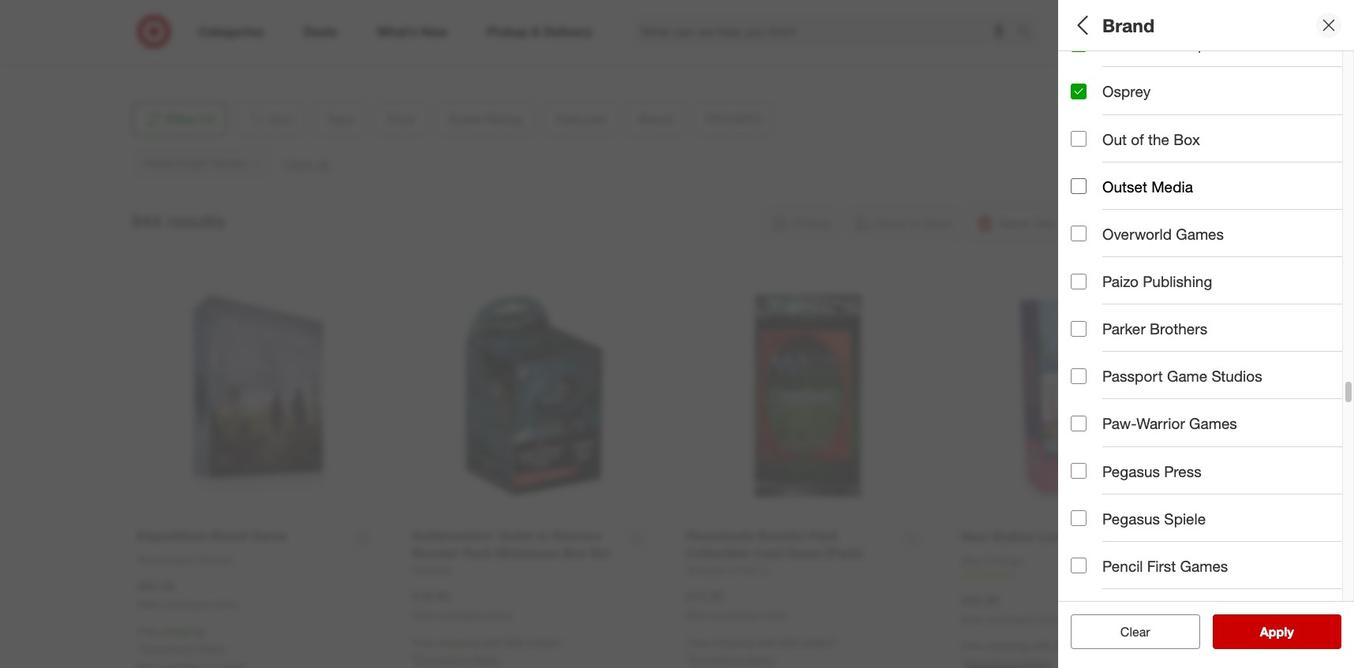 Task type: describe. For each thing, give the bounding box(es) containing it.
filters
[[1098, 14, 1147, 36]]

step
[[1176, 35, 1208, 53]]

collectible
[[1215, 82, 1267, 96]]

* down $18.99
[[412, 653, 416, 666]]

2835 commerce park drive fitchburg , wi 53719 us
[[144, 13, 281, 58]]

$20.99
[[962, 593, 1000, 609]]

first
[[1148, 557, 1177, 575]]

hr
[[1082, 303, 1094, 317]]

exclusions for $15.95
[[691, 653, 744, 666]]

price $0  –  $15; $15  –  $25; $25  –  $50; $50  –  $100; $100  –  
[[1071, 117, 1355, 151]]

944 results
[[131, 210, 226, 232]]

* down $84.95
[[137, 642, 141, 655]]

0 vertical spatial games
[[1177, 225, 1225, 243]]

$18.99 when purchased online
[[412, 589, 512, 622]]

53719
[[212, 29, 243, 42]]

0-
[[1071, 303, 1082, 317]]

art
[[1097, 303, 1112, 317]]

spiele;
[[1313, 303, 1347, 317]]

with for $15.95
[[757, 636, 778, 650]]

$100
[[1314, 138, 1338, 151]]

all
[[1071, 14, 1093, 36]]

featured button
[[1071, 217, 1355, 272]]

when for $84.95
[[137, 600, 162, 612]]

pegasus press
[[1103, 462, 1202, 480]]

clear for clear
[[1121, 625, 1151, 640]]

orders* for $15.95
[[802, 636, 837, 650]]

guest rating button
[[1071, 162, 1355, 217]]

games for first
[[1181, 557, 1229, 575]]

one
[[1103, 35, 1131, 53]]

apply. for $15.95
[[747, 653, 776, 666]]

cards;
[[1309, 82, 1341, 96]]

rating
[[1118, 178, 1164, 196]]

* down $15.95
[[687, 653, 691, 666]]

free for $18.99
[[412, 636, 434, 650]]

see results
[[1244, 625, 1311, 640]]

purchased for $84.95
[[165, 600, 210, 612]]

type
[[1071, 62, 1105, 80]]

with for $20.99
[[1032, 640, 1052, 653]]

apply button
[[1213, 615, 1342, 650]]

outset
[[1103, 177, 1148, 196]]

Out of the Box checkbox
[[1071, 131, 1087, 147]]

brand for brand
[[1103, 14, 1155, 36]]

1 link
[[962, 569, 1206, 583]]

free shipping with $35 orders*
[[962, 640, 1112, 653]]

$15
[[1126, 138, 1144, 151]]

0 horizontal spatial games;
[[1105, 82, 1143, 96]]

Parker Brothers checkbox
[[1071, 321, 1087, 337]]

$25;
[[1163, 138, 1183, 151]]

fpo/apo button
[[1071, 328, 1355, 383]]

see
[[1244, 625, 1267, 640]]

type board games; card games; collectible trading cards; ga
[[1071, 62, 1355, 96]]

include
[[1103, 397, 1152, 415]]

shipping for $20.99
[[987, 640, 1029, 653]]

$15;
[[1102, 138, 1123, 151]]

paw-warrior games
[[1103, 415, 1238, 433]]

see results button
[[1213, 615, 1342, 650]]

$0
[[1071, 138, 1083, 151]]

featured
[[1071, 228, 1135, 246]]

of inside all filters dialog
[[1182, 397, 1195, 415]]

small
[[1135, 35, 1172, 53]]

media
[[1152, 177, 1194, 196]]

Pegasus Spiele checkbox
[[1071, 511, 1087, 527]]

search button
[[1011, 14, 1049, 52]]

commerce
[[172, 13, 227, 27]]

brand 0-hr art & technology; 25th century games; 2f-spiele; 2
[[1071, 283, 1355, 317]]

brothers
[[1150, 320, 1208, 338]]

Passport Game Studios checkbox
[[1071, 369, 1087, 384]]

Include out of stock checkbox
[[1071, 398, 1087, 414]]

us
[[144, 45, 159, 58]]

the
[[1149, 130, 1170, 148]]

$15.95
[[687, 589, 725, 605]]

one small step
[[1103, 35, 1208, 53]]

search
[[1011, 25, 1049, 41]]

free shipping with $35 orders* * exclusions apply. for $18.99
[[412, 636, 563, 666]]

orders* for $20.99
[[1076, 640, 1112, 653]]

$35 for $18.99
[[506, 636, 524, 650]]

What can we help you find? suggestions appear below search field
[[631, 14, 1022, 49]]

paw-
[[1103, 415, 1137, 433]]

online for $15.95
[[762, 610, 787, 622]]

stock
[[1199, 397, 1236, 415]]

parker brothers
[[1103, 320, 1208, 338]]

One Small Step checkbox
[[1071, 36, 1087, 52]]

free for $20.99
[[962, 640, 984, 653]]

when for $18.99
[[412, 610, 437, 622]]

fpo/apo
[[1071, 344, 1140, 362]]

pegasus spiele
[[1103, 510, 1207, 528]]

clear all
[[1113, 625, 1159, 640]]

online for $18.99
[[487, 610, 512, 622]]

box
[[1174, 130, 1201, 148]]

exclusions apply. button for $18.99
[[416, 652, 502, 668]]

free inside free shipping * * exclusions apply.
[[137, 626, 159, 639]]

$15.95 when purchased online
[[687, 589, 787, 622]]

$35 for $20.99
[[1055, 640, 1073, 653]]

orders* for $18.99
[[527, 636, 563, 650]]

Paw-Warrior Games checkbox
[[1071, 416, 1087, 432]]

results for 944 results
[[167, 210, 226, 232]]

publishing
[[1144, 272, 1213, 291]]

warrior
[[1137, 415, 1186, 433]]

Overworld Games checkbox
[[1071, 226, 1087, 242]]



Task type: locate. For each thing, give the bounding box(es) containing it.
1 horizontal spatial exclusions
[[416, 653, 469, 666]]

clear button
[[1071, 615, 1201, 650]]

drive
[[255, 13, 281, 27]]

2 free shipping with $35 orders* * exclusions apply. from the left
[[687, 636, 837, 666]]

trading
[[1270, 82, 1306, 96]]

brand for brand 0-hr art & technology; 25th century games; 2f-spiele; 2
[[1071, 283, 1114, 301]]

0 horizontal spatial results
[[167, 210, 226, 232]]

shipping inside free shipping * * exclusions apply.
[[162, 626, 205, 639]]

all filters
[[1071, 14, 1147, 36]]

Paizo Publishing checkbox
[[1071, 274, 1087, 289]]

1 horizontal spatial free shipping with $35 orders* * exclusions apply.
[[687, 636, 837, 666]]

clear for clear all
[[1113, 625, 1143, 640]]

include out of stock
[[1103, 397, 1236, 415]]

apply. inside free shipping * * exclusions apply.
[[197, 642, 227, 655]]

results inside button
[[1270, 625, 1311, 640]]

&
[[1115, 303, 1122, 317]]

brand inside brand 0-hr art & technology; 25th century games; 2f-spiele; 2
[[1071, 283, 1114, 301]]

1 vertical spatial brand
[[1071, 283, 1114, 301]]

free down $84.95
[[137, 626, 159, 639]]

shipping down "$84.95 when purchased online"
[[162, 626, 205, 639]]

osprey
[[1103, 82, 1151, 101]]

shipping for $15.95
[[712, 636, 754, 650]]

games; inside brand 0-hr art & technology; 25th century games; 2f-spiele; 2
[[1255, 303, 1293, 317]]

2 horizontal spatial orders*
[[1076, 640, 1112, 653]]

0 horizontal spatial with
[[482, 636, 503, 650]]

2 vertical spatial games
[[1181, 557, 1229, 575]]

card
[[1146, 82, 1170, 96]]

free down $20.99
[[962, 640, 984, 653]]

2 pegasus from the top
[[1103, 510, 1161, 528]]

results for see results
[[1270, 625, 1311, 640]]

1 vertical spatial games
[[1190, 415, 1238, 433]]

0 horizontal spatial of
[[1132, 130, 1145, 148]]

$18.99
[[412, 589, 450, 605]]

passport
[[1103, 367, 1164, 385]]

games; right card at the right of page
[[1173, 82, 1211, 96]]

pegasus down paw-
[[1103, 462, 1161, 480]]

spiele
[[1165, 510, 1207, 528]]

free shipping with $35 orders* * exclusions apply. down $18.99 when purchased online
[[412, 636, 563, 666]]

0 horizontal spatial orders*
[[527, 636, 563, 650]]

guest rating
[[1071, 178, 1164, 196]]

when
[[137, 600, 162, 612], [412, 610, 437, 622], [687, 610, 712, 622], [962, 614, 986, 626]]

shipping down $20.99 when purchased online
[[987, 640, 1029, 653]]

0 vertical spatial brand
[[1103, 14, 1155, 36]]

$84.95 when purchased online
[[137, 578, 238, 612]]

exclusions down $18.99 when purchased online
[[416, 653, 469, 666]]

2 horizontal spatial with
[[1032, 640, 1052, 653]]

ga
[[1344, 82, 1355, 96]]

fitchburg
[[144, 29, 190, 42]]

exclusions inside free shipping * * exclusions apply.
[[141, 642, 194, 655]]

when inside "$84.95 when purchased online"
[[137, 600, 162, 612]]

$25
[[1186, 138, 1204, 151]]

online for $84.95
[[212, 600, 238, 612]]

*
[[205, 626, 208, 639], [137, 642, 141, 655], [412, 653, 416, 666], [687, 653, 691, 666]]

with down $18.99 when purchased online
[[482, 636, 503, 650]]

25th
[[1187, 303, 1209, 317]]

2f-
[[1296, 303, 1313, 317]]

of left 'the'
[[1132, 130, 1145, 148]]

online for $20.99
[[1037, 614, 1062, 626]]

orders*
[[527, 636, 563, 650], [802, 636, 837, 650], [1076, 640, 1112, 653]]

press
[[1165, 462, 1202, 480]]

2 clear from the left
[[1121, 625, 1151, 640]]

pencil first games
[[1103, 557, 1229, 575]]

pencil
[[1103, 557, 1144, 575]]

park
[[230, 13, 252, 27]]

$50;
[[1223, 138, 1244, 151]]

1 horizontal spatial $35
[[781, 636, 798, 650]]

out
[[1103, 130, 1128, 148]]

Pegasus Press checkbox
[[1071, 464, 1087, 479]]

$35 down $20.99 when purchased online
[[1055, 640, 1073, 653]]

1 horizontal spatial exclusions apply. button
[[416, 652, 502, 668]]

when down $84.95
[[137, 600, 162, 612]]

1 vertical spatial results
[[1270, 625, 1311, 640]]

1 clear from the left
[[1113, 625, 1143, 640]]

pegasus for pegasus spiele
[[1103, 510, 1161, 528]]

purchased inside "$84.95 when purchased online"
[[165, 600, 210, 612]]

2835
[[144, 13, 169, 27]]

all
[[1146, 625, 1159, 640]]

shipping down $18.99 when purchased online
[[437, 636, 479, 650]]

0 horizontal spatial free shipping with $35 orders* * exclusions apply.
[[412, 636, 563, 666]]

free shipping with $35 orders* * exclusions apply.
[[412, 636, 563, 666], [687, 636, 837, 666]]

with for $18.99
[[482, 636, 503, 650]]

$84.95
[[137, 578, 175, 594]]

shipping down $15.95 when purchased online
[[712, 636, 754, 650]]

1 horizontal spatial of
[[1182, 397, 1195, 415]]

games; left card at the right of page
[[1105, 82, 1143, 96]]

2 horizontal spatial exclusions
[[691, 653, 744, 666]]

1 horizontal spatial games;
[[1173, 82, 1211, 96]]

free down $15.95
[[687, 636, 709, 650]]

results right 944
[[167, 210, 226, 232]]

purchased inside $20.99 when purchased online
[[989, 614, 1034, 626]]

brand inside brand 'dialog'
[[1103, 14, 1155, 36]]

free shipping with $35 orders* * exclusions apply. down $15.95 when purchased online
[[687, 636, 837, 666]]

0 vertical spatial of
[[1132, 130, 1145, 148]]

exclusions apply. button for $15.95
[[691, 652, 776, 668]]

games down guest rating "button"
[[1177, 225, 1225, 243]]

price
[[1071, 117, 1109, 136]]

exclusions apply. button down $15.95 when purchased online
[[691, 652, 776, 668]]

apply. down $18.99 when purchased online
[[472, 653, 502, 666]]

results
[[167, 210, 226, 232], [1270, 625, 1311, 640]]

online
[[212, 600, 238, 612], [487, 610, 512, 622], [762, 610, 787, 622], [1037, 614, 1062, 626]]

exclusions apply. button down "$84.95 when purchased online"
[[141, 641, 227, 657]]

0 horizontal spatial exclusions
[[141, 642, 194, 655]]

Osprey checkbox
[[1071, 84, 1087, 99]]

purchased down $20.99
[[989, 614, 1034, 626]]

results right "see"
[[1270, 625, 1311, 640]]

2
[[1350, 303, 1355, 317]]

when down $20.99
[[962, 614, 986, 626]]

board
[[1071, 82, 1101, 96]]

clear inside all filters dialog
[[1113, 625, 1143, 640]]

* down "$84.95 when purchased online"
[[205, 626, 208, 639]]

pegasus
[[1103, 462, 1161, 480], [1103, 510, 1161, 528]]

Pencil First Games checkbox
[[1071, 559, 1087, 574]]

1 free shipping with $35 orders* * exclusions apply. from the left
[[412, 636, 563, 666]]

online inside "$84.95 when purchased online"
[[212, 600, 238, 612]]

free down $18.99
[[412, 636, 434, 650]]

clear
[[1113, 625, 1143, 640], [1121, 625, 1151, 640]]

all filters dialog
[[1059, 0, 1355, 669]]

paizo
[[1103, 272, 1139, 291]]

exclusions down "$84.95 when purchased online"
[[141, 642, 194, 655]]

exclusions for $18.99
[[416, 653, 469, 666]]

games right first
[[1181, 557, 1229, 575]]

clear down pencil
[[1121, 625, 1151, 640]]

of inside brand 'dialog'
[[1132, 130, 1145, 148]]

clear inside brand 'dialog'
[[1121, 625, 1151, 640]]

$20.99 when purchased online
[[962, 593, 1062, 626]]

$35
[[506, 636, 524, 650], [781, 636, 798, 650], [1055, 640, 1073, 653]]

purchased inside $15.95 when purchased online
[[714, 610, 759, 622]]

free
[[137, 626, 159, 639], [412, 636, 434, 650], [687, 636, 709, 650], [962, 640, 984, 653]]

when down $15.95
[[687, 610, 712, 622]]

overworld games
[[1103, 225, 1225, 243]]

purchased down $18.99
[[439, 610, 484, 622]]

when inside $20.99 when purchased online
[[962, 614, 986, 626]]

2 horizontal spatial games;
[[1255, 303, 1293, 317]]

,
[[190, 29, 193, 42]]

with down $20.99 when purchased online
[[1032, 640, 1052, 653]]

online inside $18.99 when purchased online
[[487, 610, 512, 622]]

944
[[131, 210, 162, 232]]

free shipping with $35 orders* * exclusions apply. for $15.95
[[687, 636, 837, 666]]

clear left all
[[1113, 625, 1143, 640]]

out of the box
[[1103, 130, 1201, 148]]

shipping
[[162, 626, 205, 639], [437, 636, 479, 650], [712, 636, 754, 650], [987, 640, 1029, 653]]

2 horizontal spatial exclusions apply. button
[[691, 652, 776, 668]]

1 vertical spatial pegasus
[[1103, 510, 1161, 528]]

when inside $18.99 when purchased online
[[412, 610, 437, 622]]

outset media
[[1103, 177, 1194, 196]]

free shipping * * exclusions apply.
[[137, 626, 227, 655]]

studios
[[1212, 367, 1263, 385]]

0 vertical spatial pegasus
[[1103, 462, 1161, 480]]

purchased for $15.95
[[714, 610, 759, 622]]

0 horizontal spatial $35
[[506, 636, 524, 650]]

purchased up free shipping * * exclusions apply.
[[165, 600, 210, 612]]

online inside $15.95 when purchased online
[[762, 610, 787, 622]]

game
[[1168, 367, 1208, 385]]

1 horizontal spatial apply.
[[472, 653, 502, 666]]

purchased down $15.95
[[714, 610, 759, 622]]

2 horizontal spatial apply.
[[747, 653, 776, 666]]

exclusions down $15.95 when purchased online
[[691, 653, 744, 666]]

brand
[[1103, 14, 1155, 36], [1071, 283, 1114, 301]]

century
[[1212, 303, 1252, 317]]

when down $18.99
[[412, 610, 437, 622]]

0 horizontal spatial exclusions apply. button
[[141, 641, 227, 657]]

shipping for $18.99
[[437, 636, 479, 650]]

apply. down $15.95 when purchased online
[[747, 653, 776, 666]]

wi
[[196, 29, 209, 42]]

1 vertical spatial of
[[1182, 397, 1195, 415]]

0 horizontal spatial apply.
[[197, 642, 227, 655]]

games; left 2f-
[[1255, 303, 1293, 317]]

apply
[[1261, 625, 1295, 640]]

Outset Media checkbox
[[1071, 179, 1087, 194]]

exclusions
[[141, 642, 194, 655], [416, 653, 469, 666], [691, 653, 744, 666]]

of right out
[[1182, 397, 1195, 415]]

apply. for $18.99
[[472, 653, 502, 666]]

apply. down "$84.95 when purchased online"
[[197, 642, 227, 655]]

out
[[1156, 397, 1178, 415]]

$50
[[1247, 138, 1265, 151]]

$35 down $18.99 when purchased online
[[506, 636, 524, 650]]

brand dialog
[[1059, 0, 1355, 669]]

when inside $15.95 when purchased online
[[687, 610, 712, 622]]

0 vertical spatial results
[[167, 210, 226, 232]]

1 horizontal spatial with
[[757, 636, 778, 650]]

$35 down $15.95 when purchased online
[[781, 636, 798, 650]]

parker
[[1103, 320, 1146, 338]]

technology;
[[1125, 303, 1184, 317]]

purchased for $20.99
[[989, 614, 1034, 626]]

overworld
[[1103, 225, 1173, 243]]

1
[[1011, 570, 1016, 582]]

2 horizontal spatial $35
[[1055, 640, 1073, 653]]

pegasus up pencil
[[1103, 510, 1161, 528]]

1 pegasus from the top
[[1103, 462, 1161, 480]]

games for warrior
[[1190, 415, 1238, 433]]

when for $15.95
[[687, 610, 712, 622]]

with down $15.95 when purchased online
[[757, 636, 778, 650]]

passport game studios
[[1103, 367, 1263, 385]]

purchased inside $18.99 when purchased online
[[439, 610, 484, 622]]

online inside $20.99 when purchased online
[[1037, 614, 1062, 626]]

when for $20.99
[[962, 614, 986, 626]]

exclusions apply. button down $18.99 when purchased online
[[416, 652, 502, 668]]

free for $15.95
[[687, 636, 709, 650]]

pegasus for pegasus press
[[1103, 462, 1161, 480]]

1 horizontal spatial orders*
[[802, 636, 837, 650]]

games right out
[[1190, 415, 1238, 433]]

paizo publishing
[[1103, 272, 1213, 291]]

guest
[[1071, 178, 1114, 196]]

1 horizontal spatial results
[[1270, 625, 1311, 640]]

$35 for $15.95
[[781, 636, 798, 650]]

purchased for $18.99
[[439, 610, 484, 622]]



Task type: vqa. For each thing, say whether or not it's contained in the screenshot.
581
no



